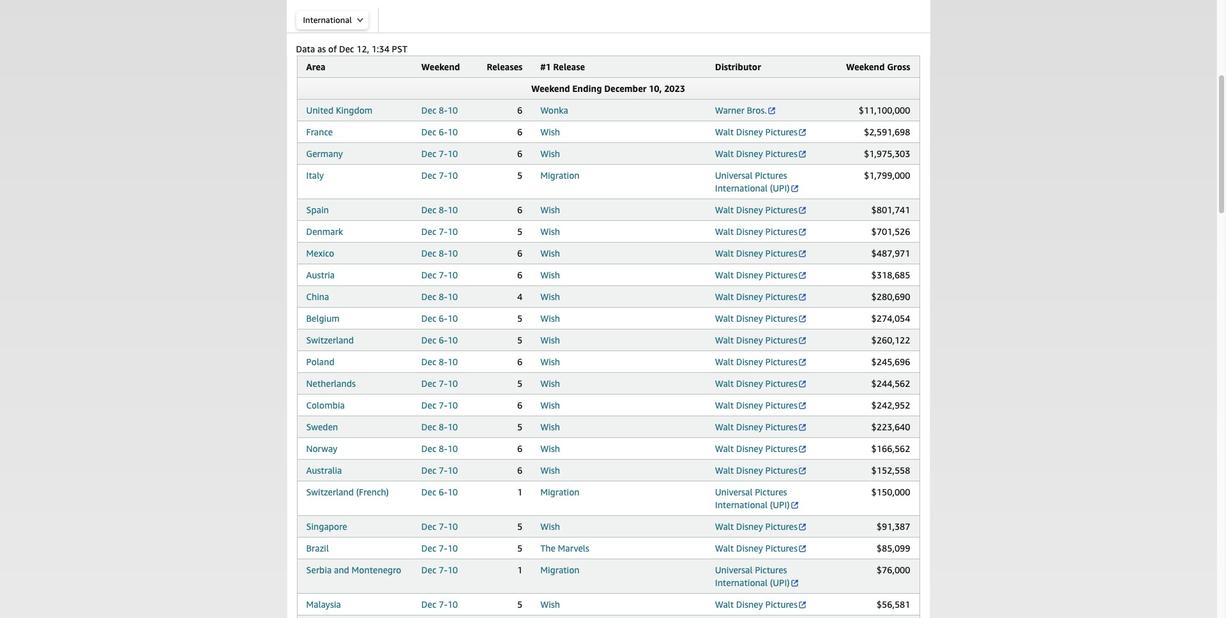 Task type: describe. For each thing, give the bounding box(es) containing it.
disney for $260,122
[[736, 335, 763, 346]]

walt disney pictures link for $85,099
[[715, 543, 807, 554]]

mexico link
[[306, 248, 334, 259]]

$280,690
[[872, 291, 911, 302]]

wish link for china
[[541, 291, 560, 302]]

disney for $56,581
[[736, 599, 763, 610]]

wish link for colombia
[[541, 400, 560, 411]]

6- for switzerland
[[439, 335, 448, 346]]

distributor
[[715, 61, 761, 72]]

universal for $76,000
[[715, 565, 753, 576]]

walt for $245,696
[[715, 356, 734, 367]]

$701,526
[[872, 226, 911, 237]]

wish link for mexico
[[541, 248, 560, 259]]

germany
[[306, 148, 343, 159]]

marvels
[[558, 543, 589, 554]]

walt for $1,975,303
[[715, 148, 734, 159]]

$318,685
[[872, 270, 911, 280]]

(upi) for $150,000
[[770, 499, 790, 510]]

disney for $1,975,303
[[736, 148, 763, 159]]

france link
[[306, 126, 333, 137]]

walt disney pictures for $274,054
[[715, 313, 798, 324]]

malaysia link
[[306, 599, 341, 610]]

ending
[[572, 83, 602, 94]]

#1 release
[[541, 61, 585, 72]]

wish for singapore
[[541, 521, 560, 532]]

disney for $280,690
[[736, 291, 763, 302]]

(french)
[[356, 487, 389, 498]]

pictures for $85,099
[[766, 543, 798, 554]]

walt for $487,971
[[715, 248, 734, 259]]

dec 7-10 for malaysia
[[421, 599, 458, 610]]

dec 8-10 link for mexico
[[421, 248, 458, 259]]

walt disney pictures for $91,387
[[715, 521, 798, 532]]

dec 7-10 for italy
[[421, 170, 458, 181]]

$56,581
[[877, 599, 911, 610]]

walt disney pictures for $85,099
[[715, 543, 798, 554]]

$76,000
[[877, 565, 911, 576]]

walt disney pictures link for $1,975,303
[[715, 148, 807, 159]]

dec 7-10 for denmark
[[421, 226, 458, 237]]

8- for poland
[[439, 356, 448, 367]]

8- for sweden
[[439, 422, 448, 432]]

$260,122
[[872, 335, 911, 346]]

dropdown image
[[357, 17, 363, 22]]

pictures for $487,971
[[766, 248, 798, 259]]

5 for malaysia
[[517, 599, 523, 610]]

1 for dec 6-10
[[517, 487, 523, 498]]

austria link
[[306, 270, 335, 280]]

denmark link
[[306, 226, 343, 237]]

norway
[[306, 443, 338, 454]]

wonka link
[[541, 105, 568, 116]]

dec 7-10 for brazil
[[421, 543, 458, 554]]

serbia and montenegro
[[306, 565, 401, 576]]

dec 7-10 link for malaysia
[[421, 599, 458, 610]]

pictures for $91,387
[[766, 521, 798, 532]]

5 for netherlands
[[517, 378, 523, 389]]

disney for $223,640
[[736, 422, 763, 432]]

dec 7-10 for australia
[[421, 465, 458, 476]]

$1,799,000
[[864, 170, 911, 181]]

pst
[[392, 43, 407, 54]]

spain link
[[306, 204, 329, 215]]

dec 7-10 link for denmark
[[421, 226, 458, 237]]

dec 7-10 for serbia and montenegro
[[421, 565, 458, 576]]

walt disney pictures for $242,952
[[715, 400, 798, 411]]

mexico
[[306, 248, 334, 259]]

wish link for poland
[[541, 356, 560, 367]]

pictures for $260,122
[[766, 335, 798, 346]]

universal pictures international (upi) link for $76,000
[[715, 565, 800, 588]]

italy link
[[306, 170, 324, 181]]

montenegro
[[352, 565, 401, 576]]

walt disney pictures link for $318,685
[[715, 270, 807, 280]]

walt disney pictures for $801,741
[[715, 204, 798, 215]]

7- for denmark
[[439, 226, 448, 237]]

10 for australia
[[448, 465, 458, 476]]

wish for austria
[[541, 270, 560, 280]]

austria
[[306, 270, 335, 280]]

6- for france
[[439, 126, 448, 137]]

as
[[317, 43, 326, 54]]

migration link for serbia and montenegro
[[541, 565, 580, 576]]

walt disney pictures link for $2,591,698
[[715, 126, 807, 137]]

bros.
[[747, 105, 767, 116]]

$11,100,000
[[859, 105, 911, 116]]

7- for brazil
[[439, 543, 448, 554]]

universal pictures international (upi) for $150,000
[[715, 487, 790, 510]]

wish for australia
[[541, 465, 560, 476]]

switzerland (french) link
[[306, 487, 389, 498]]

10 for austria
[[448, 270, 458, 280]]

wish for germany
[[541, 148, 560, 159]]

singapore
[[306, 521, 347, 532]]

switzerland link
[[306, 335, 354, 346]]

$801,741
[[872, 204, 911, 215]]

china link
[[306, 291, 329, 302]]

germany link
[[306, 148, 343, 159]]

releases
[[487, 61, 523, 72]]

universal pictures international (upi) link for $1,799,000
[[715, 170, 800, 194]]

wish for china
[[541, 291, 560, 302]]

poland
[[306, 356, 335, 367]]

5 for sweden
[[517, 422, 523, 432]]

dec 8-10 link for spain
[[421, 204, 458, 215]]

dec 8-10 for sweden
[[421, 422, 458, 432]]

universal pictures international (upi) link for $150,000
[[715, 487, 800, 510]]

dec for serbia and montenegro
[[421, 565, 436, 576]]

italy
[[306, 170, 324, 181]]

brazil link
[[306, 543, 329, 554]]

wish link for australia
[[541, 465, 560, 476]]

singapore link
[[306, 521, 347, 532]]

serbia
[[306, 565, 332, 576]]

migration for serbia and montenegro
[[541, 565, 580, 576]]

$274,054
[[872, 313, 911, 324]]

france
[[306, 126, 333, 137]]

6- for switzerland (french)
[[439, 487, 448, 498]]

weekend gross
[[846, 61, 911, 72]]

12,
[[357, 43, 369, 54]]

wish link for germany
[[541, 148, 560, 159]]

warner bros. link
[[715, 105, 777, 116]]

warner
[[715, 105, 745, 116]]

weekend ending december 10, 2023
[[531, 83, 685, 94]]

walt disney pictures link for $152,558
[[715, 465, 807, 476]]

disney for $244,562
[[736, 378, 763, 389]]

china
[[306, 291, 329, 302]]

8- for norway
[[439, 443, 448, 454]]

walt for $318,685
[[715, 270, 734, 280]]

dec 7-10 link for germany
[[421, 148, 458, 159]]

7- for austria
[[439, 270, 448, 280]]

of
[[328, 43, 337, 54]]

pictures for $223,640
[[766, 422, 798, 432]]

6 for france
[[517, 126, 523, 137]]

4
[[517, 291, 523, 302]]

united
[[306, 105, 334, 116]]

$150,000
[[872, 487, 911, 498]]

dec 6-10 link for france
[[421, 126, 458, 137]]

wonka
[[541, 105, 568, 116]]

wish link for sweden
[[541, 422, 560, 432]]

gross
[[887, 61, 911, 72]]

10 for united kingdom
[[448, 105, 458, 116]]

walt disney pictures for $56,581
[[715, 599, 798, 610]]

$166,562
[[872, 443, 911, 454]]

united kingdom
[[306, 105, 373, 116]]

10 for switzerland
[[448, 335, 458, 346]]

united kingdom link
[[306, 105, 373, 116]]

the marvels
[[541, 543, 589, 554]]



Task type: locate. For each thing, give the bounding box(es) containing it.
8 6 from the top
[[517, 400, 523, 411]]

and
[[334, 565, 349, 576]]

1 vertical spatial universal
[[715, 487, 753, 498]]

(upi) for $1,799,000
[[770, 183, 790, 194]]

7 wish link from the top
[[541, 291, 560, 302]]

1 universal pictures international (upi) from the top
[[715, 170, 790, 194]]

5 for singapore
[[517, 521, 523, 532]]

5 walt disney pictures from the top
[[715, 248, 798, 259]]

17 10 from the top
[[448, 465, 458, 476]]

2 vertical spatial (upi)
[[770, 577, 790, 588]]

data
[[296, 43, 315, 54]]

10 for brazil
[[448, 543, 458, 554]]

dec 8-10 link for poland
[[421, 356, 458, 367]]

16 walt from the top
[[715, 521, 734, 532]]

wish
[[541, 126, 560, 137], [541, 148, 560, 159], [541, 204, 560, 215], [541, 226, 560, 237], [541, 248, 560, 259], [541, 270, 560, 280], [541, 291, 560, 302], [541, 313, 560, 324], [541, 335, 560, 346], [541, 356, 560, 367], [541, 378, 560, 389], [541, 400, 560, 411], [541, 422, 560, 432], [541, 443, 560, 454], [541, 465, 560, 476], [541, 521, 560, 532], [541, 599, 560, 610]]

7 5 from the top
[[517, 521, 523, 532]]

2023
[[664, 83, 685, 94]]

0 vertical spatial migration
[[541, 170, 580, 181]]

wish for denmark
[[541, 226, 560, 237]]

9 wish from the top
[[541, 335, 560, 346]]

1 migration from the top
[[541, 170, 580, 181]]

wish for sweden
[[541, 422, 560, 432]]

dec 7-10 link for colombia
[[421, 400, 458, 411]]

13 disney from the top
[[736, 422, 763, 432]]

10
[[448, 105, 458, 116], [448, 126, 458, 137], [448, 148, 458, 159], [448, 170, 458, 181], [448, 204, 458, 215], [448, 226, 458, 237], [448, 248, 458, 259], [448, 270, 458, 280], [448, 291, 458, 302], [448, 313, 458, 324], [448, 335, 458, 346], [448, 356, 458, 367], [448, 378, 458, 389], [448, 400, 458, 411], [448, 422, 458, 432], [448, 443, 458, 454], [448, 465, 458, 476], [448, 487, 458, 498], [448, 521, 458, 532], [448, 543, 458, 554], [448, 565, 458, 576], [448, 599, 458, 610]]

1 for dec 7-10
[[517, 565, 523, 576]]

4 8- from the top
[[439, 291, 448, 302]]

1
[[517, 487, 523, 498], [517, 565, 523, 576]]

disney for $166,562
[[736, 443, 763, 454]]

16 wish link from the top
[[541, 521, 560, 532]]

10 for italy
[[448, 170, 458, 181]]

walt
[[715, 126, 734, 137], [715, 148, 734, 159], [715, 204, 734, 215], [715, 226, 734, 237], [715, 248, 734, 259], [715, 270, 734, 280], [715, 291, 734, 302], [715, 313, 734, 324], [715, 335, 734, 346], [715, 356, 734, 367], [715, 378, 734, 389], [715, 400, 734, 411], [715, 422, 734, 432], [715, 443, 734, 454], [715, 465, 734, 476], [715, 521, 734, 532], [715, 543, 734, 554], [715, 599, 734, 610]]

5 for belgium
[[517, 313, 523, 324]]

6 walt from the top
[[715, 270, 734, 280]]

wish for switzerland
[[541, 335, 560, 346]]

6 walt disney pictures link from the top
[[715, 270, 807, 280]]

2 vertical spatial universal
[[715, 565, 753, 576]]

12 10 from the top
[[448, 356, 458, 367]]

11 disney from the top
[[736, 378, 763, 389]]

switzerland
[[306, 335, 354, 346], [306, 487, 354, 498]]

8-
[[439, 105, 448, 116], [439, 204, 448, 215], [439, 248, 448, 259], [439, 291, 448, 302], [439, 356, 448, 367], [439, 422, 448, 432], [439, 443, 448, 454]]

2 disney from the top
[[736, 148, 763, 159]]

$244,562
[[872, 378, 911, 389]]

dec for brazil
[[421, 543, 436, 554]]

7 walt from the top
[[715, 291, 734, 302]]

dec 6-10 link for switzerland (french)
[[421, 487, 458, 498]]

1 vertical spatial migration link
[[541, 487, 580, 498]]

belgium link
[[306, 313, 340, 324]]

11 10 from the top
[[448, 335, 458, 346]]

netherlands link
[[306, 378, 356, 389]]

5 dec 8-10 from the top
[[421, 356, 458, 367]]

17 wish from the top
[[541, 599, 560, 610]]

10,
[[649, 83, 662, 94]]

3 universal from the top
[[715, 565, 753, 576]]

norway link
[[306, 443, 338, 454]]

sweden link
[[306, 422, 338, 432]]

dec 6-10 link for belgium
[[421, 313, 458, 324]]

dec 6-10 link
[[421, 126, 458, 137], [421, 313, 458, 324], [421, 335, 458, 346], [421, 487, 458, 498]]

switzerland down belgium
[[306, 335, 354, 346]]

10 walt disney pictures link from the top
[[715, 356, 807, 367]]

dec 6-10 link for switzerland
[[421, 335, 458, 346]]

$91,387
[[877, 521, 911, 532]]

7- for italy
[[439, 170, 448, 181]]

data as of dec 12, 1:34 pst
[[296, 43, 407, 54]]

dec for netherlands
[[421, 378, 436, 389]]

walt disney pictures link for $242,952
[[715, 400, 807, 411]]

9 walt disney pictures from the top
[[715, 335, 798, 346]]

15 10 from the top
[[448, 422, 458, 432]]

dec 7-10 for austria
[[421, 270, 458, 280]]

2 horizontal spatial weekend
[[846, 61, 885, 72]]

8 walt disney pictures from the top
[[715, 313, 798, 324]]

10 for colombia
[[448, 400, 458, 411]]

18 walt from the top
[[715, 599, 734, 610]]

11 dec 7-10 from the top
[[421, 599, 458, 610]]

switzerland down australia link
[[306, 487, 354, 498]]

6 for colombia
[[517, 400, 523, 411]]

serbia and montenegro link
[[306, 565, 401, 576]]

universal pictures international (upi) link
[[715, 170, 800, 194], [715, 487, 800, 510], [715, 565, 800, 588]]

dec for malaysia
[[421, 599, 436, 610]]

2 vertical spatial universal pictures international (upi)
[[715, 565, 790, 588]]

1 vertical spatial switzerland
[[306, 487, 354, 498]]

1 vertical spatial migration
[[541, 487, 580, 498]]

pictures for $242,952
[[766, 400, 798, 411]]

2 dec 6-10 from the top
[[421, 313, 458, 324]]

switzerland (french)
[[306, 487, 389, 498]]

1 wish from the top
[[541, 126, 560, 137]]

10 walt from the top
[[715, 356, 734, 367]]

australia
[[306, 465, 342, 476]]

2 wish from the top
[[541, 148, 560, 159]]

12 wish link from the top
[[541, 400, 560, 411]]

pictures for $1,975,303
[[766, 148, 798, 159]]

2 vertical spatial migration link
[[541, 565, 580, 576]]

dec
[[339, 43, 354, 54], [421, 105, 436, 116], [421, 126, 436, 137], [421, 148, 436, 159], [421, 170, 436, 181], [421, 204, 436, 215], [421, 226, 436, 237], [421, 248, 436, 259], [421, 270, 436, 280], [421, 291, 436, 302], [421, 313, 436, 324], [421, 335, 436, 346], [421, 356, 436, 367], [421, 378, 436, 389], [421, 400, 436, 411], [421, 422, 436, 432], [421, 443, 436, 454], [421, 465, 436, 476], [421, 487, 436, 498], [421, 521, 436, 532], [421, 543, 436, 554], [421, 565, 436, 576], [421, 599, 436, 610]]

australia link
[[306, 465, 342, 476]]

16 walt disney pictures link from the top
[[715, 521, 807, 532]]

10 for mexico
[[448, 248, 458, 259]]

international
[[303, 15, 352, 25], [715, 183, 768, 194], [715, 499, 768, 510], [715, 577, 768, 588]]

dec 8-10 link for united kingdom
[[421, 105, 458, 116]]

walt disney pictures for $166,562
[[715, 443, 798, 454]]

6 for germany
[[517, 148, 523, 159]]

1 horizontal spatial weekend
[[531, 83, 570, 94]]

migration link
[[541, 170, 580, 181], [541, 487, 580, 498], [541, 565, 580, 576]]

6 dec 8-10 link from the top
[[421, 422, 458, 432]]

1 vertical spatial 1
[[517, 565, 523, 576]]

1 universal pictures international (upi) link from the top
[[715, 170, 800, 194]]

$245,696
[[872, 356, 911, 367]]

5
[[517, 170, 523, 181], [517, 226, 523, 237], [517, 313, 523, 324], [517, 335, 523, 346], [517, 378, 523, 389], [517, 422, 523, 432], [517, 521, 523, 532], [517, 543, 523, 554], [517, 599, 523, 610]]

dec 6-10 for switzerland
[[421, 335, 458, 346]]

6 7- from the top
[[439, 400, 448, 411]]

4 wish from the top
[[541, 226, 560, 237]]

$152,558
[[872, 465, 911, 476]]

1 6 from the top
[[517, 105, 523, 116]]

universal for $1,799,000
[[715, 170, 753, 181]]

0 horizontal spatial weekend
[[421, 61, 460, 72]]

5 6 from the top
[[517, 248, 523, 259]]

walt disney pictures link for $244,562
[[715, 378, 807, 389]]

universal
[[715, 170, 753, 181], [715, 487, 753, 498], [715, 565, 753, 576]]

dec for colombia
[[421, 400, 436, 411]]

walt disney pictures link for $280,690
[[715, 291, 807, 302]]

8- for spain
[[439, 204, 448, 215]]

dec 8-10
[[421, 105, 458, 116], [421, 204, 458, 215], [421, 248, 458, 259], [421, 291, 458, 302], [421, 356, 458, 367], [421, 422, 458, 432], [421, 443, 458, 454]]

8 dec 7-10 from the top
[[421, 521, 458, 532]]

0 vertical spatial universal pictures international (upi)
[[715, 170, 790, 194]]

6-
[[439, 126, 448, 137], [439, 313, 448, 324], [439, 335, 448, 346], [439, 487, 448, 498]]

6 10 from the top
[[448, 226, 458, 237]]

1 vertical spatial universal pictures international (upi) link
[[715, 487, 800, 510]]

dec for norway
[[421, 443, 436, 454]]

spain
[[306, 204, 329, 215]]

walt disney pictures link for $245,696
[[715, 356, 807, 367]]

0 vertical spatial migration link
[[541, 170, 580, 181]]

5 dec 7-10 from the top
[[421, 378, 458, 389]]

2 dec 8-10 from the top
[[421, 204, 458, 215]]

16 walt disney pictures from the top
[[715, 521, 798, 532]]

$223,640
[[872, 422, 911, 432]]

warner bros.
[[715, 105, 767, 116]]

dec for singapore
[[421, 521, 436, 532]]

kingdom
[[336, 105, 373, 116]]

13 wish from the top
[[541, 422, 560, 432]]

6 for austria
[[517, 270, 523, 280]]

sweden
[[306, 422, 338, 432]]

5 disney from the top
[[736, 248, 763, 259]]

$85,099
[[877, 543, 911, 554]]

1 switzerland from the top
[[306, 335, 354, 346]]

2 dec 6-10 link from the top
[[421, 313, 458, 324]]

1 wish link from the top
[[541, 126, 560, 137]]

14 walt from the top
[[715, 443, 734, 454]]

pictures for $244,562
[[766, 378, 798, 389]]

10 for china
[[448, 291, 458, 302]]

colombia link
[[306, 400, 345, 411]]

5 for brazil
[[517, 543, 523, 554]]

dec 6-10 for belgium
[[421, 313, 458, 324]]

1:34
[[372, 43, 390, 54]]

2 universal pictures international (upi) link from the top
[[715, 487, 800, 510]]

6 disney from the top
[[736, 270, 763, 280]]

1 disney from the top
[[736, 126, 763, 137]]

0 vertical spatial 1
[[517, 487, 523, 498]]

colombia
[[306, 400, 345, 411]]

0 vertical spatial universal pictures international (upi) link
[[715, 170, 800, 194]]

dec 8-10 for poland
[[421, 356, 458, 367]]

weekend
[[421, 61, 460, 72], [846, 61, 885, 72], [531, 83, 570, 94]]

brazil
[[306, 543, 329, 554]]

4 6 from the top
[[517, 204, 523, 215]]

dec 7-10 link for austria
[[421, 270, 458, 280]]

1 7- from the top
[[439, 148, 448, 159]]

18 disney from the top
[[736, 599, 763, 610]]

15 walt disney pictures from the top
[[715, 465, 798, 476]]

walt disney pictures link for $274,054
[[715, 313, 807, 324]]

walt for $274,054
[[715, 313, 734, 324]]

6 8- from the top
[[439, 422, 448, 432]]

poland link
[[306, 356, 335, 367]]

3 dec 6-10 from the top
[[421, 335, 458, 346]]

the
[[541, 543, 556, 554]]

4 dec 6-10 from the top
[[421, 487, 458, 498]]

4 dec 8-10 from the top
[[421, 291, 458, 302]]

7 dec 8-10 from the top
[[421, 443, 458, 454]]

8- for mexico
[[439, 248, 448, 259]]

2 5 from the top
[[517, 226, 523, 237]]

migration
[[541, 170, 580, 181], [541, 487, 580, 498], [541, 565, 580, 576]]

international for switzerland (french)
[[715, 499, 768, 510]]

10 for poland
[[448, 356, 458, 367]]

2 universal from the top
[[715, 487, 753, 498]]

8 wish link from the top
[[541, 313, 560, 324]]

7- for netherlands
[[439, 378, 448, 389]]

0 vertical spatial switzerland
[[306, 335, 354, 346]]

walt disney pictures
[[715, 126, 798, 137], [715, 148, 798, 159], [715, 204, 798, 215], [715, 226, 798, 237], [715, 248, 798, 259], [715, 270, 798, 280], [715, 291, 798, 302], [715, 313, 798, 324], [715, 335, 798, 346], [715, 356, 798, 367], [715, 378, 798, 389], [715, 400, 798, 411], [715, 422, 798, 432], [715, 443, 798, 454], [715, 465, 798, 476], [715, 521, 798, 532], [715, 543, 798, 554], [715, 599, 798, 610]]

dec 7-10 link
[[421, 148, 458, 159], [421, 170, 458, 181], [421, 226, 458, 237], [421, 270, 458, 280], [421, 378, 458, 389], [421, 400, 458, 411], [421, 465, 458, 476], [421, 521, 458, 532], [421, 543, 458, 554], [421, 565, 458, 576], [421, 599, 458, 610]]

2 vertical spatial universal pictures international (upi) link
[[715, 565, 800, 588]]

12 walt from the top
[[715, 400, 734, 411]]

pictures
[[766, 126, 798, 137], [766, 148, 798, 159], [755, 170, 787, 181], [766, 204, 798, 215], [766, 226, 798, 237], [766, 248, 798, 259], [766, 270, 798, 280], [766, 291, 798, 302], [766, 313, 798, 324], [766, 335, 798, 346], [766, 356, 798, 367], [766, 378, 798, 389], [766, 400, 798, 411], [766, 422, 798, 432], [766, 443, 798, 454], [766, 465, 798, 476], [755, 487, 787, 498], [766, 521, 798, 532], [766, 543, 798, 554], [755, 565, 787, 576], [766, 599, 798, 610]]

11 dec 7-10 link from the top
[[421, 599, 458, 610]]

2 6 from the top
[[517, 126, 523, 137]]

7- for singapore
[[439, 521, 448, 532]]

disney for $245,696
[[736, 356, 763, 367]]

wish link for denmark
[[541, 226, 560, 237]]

wish link for austria
[[541, 270, 560, 280]]

walt disney pictures for $487,971
[[715, 248, 798, 259]]

14 wish from the top
[[541, 443, 560, 454]]

3 8- from the top
[[439, 248, 448, 259]]

10 wish from the top
[[541, 356, 560, 367]]

5 wish link from the top
[[541, 248, 560, 259]]

wish for colombia
[[541, 400, 560, 411]]

walt disney pictures for $2,591,698
[[715, 126, 798, 137]]

disney for $242,952
[[736, 400, 763, 411]]

1 walt disney pictures from the top
[[715, 126, 798, 137]]

wish for belgium
[[541, 313, 560, 324]]

netherlands
[[306, 378, 356, 389]]

1 dec 7-10 link from the top
[[421, 148, 458, 159]]

8 5 from the top
[[517, 543, 523, 554]]

9 dec 7-10 from the top
[[421, 543, 458, 554]]

december
[[604, 83, 647, 94]]

9 wish link from the top
[[541, 335, 560, 346]]

wish link for france
[[541, 126, 560, 137]]

dec 7-10 for colombia
[[421, 400, 458, 411]]

2 universal pictures international (upi) from the top
[[715, 487, 790, 510]]

$2,591,698
[[864, 126, 911, 137]]

6
[[517, 105, 523, 116], [517, 126, 523, 137], [517, 148, 523, 159], [517, 204, 523, 215], [517, 248, 523, 259], [517, 270, 523, 280], [517, 356, 523, 367], [517, 400, 523, 411], [517, 443, 523, 454], [517, 465, 523, 476]]

#1
[[541, 61, 551, 72]]

$242,952
[[872, 400, 911, 411]]

area
[[306, 61, 326, 72]]

weekend for weekend ending december 10, 2023
[[531, 83, 570, 94]]

dec 7-10 link for netherlands
[[421, 378, 458, 389]]

1 1 from the top
[[517, 487, 523, 498]]

$1,975,303
[[864, 148, 911, 159]]

dec for poland
[[421, 356, 436, 367]]

5 for switzerland
[[517, 335, 523, 346]]

belgium
[[306, 313, 340, 324]]

migration link for italy
[[541, 170, 580, 181]]

1 vertical spatial (upi)
[[770, 499, 790, 510]]

1 6- from the top
[[439, 126, 448, 137]]

$487,971
[[872, 248, 911, 259]]

16 10 from the top
[[448, 443, 458, 454]]

5 5 from the top
[[517, 378, 523, 389]]

pictures for $2,591,698
[[766, 126, 798, 137]]

denmark
[[306, 226, 343, 237]]

17 walt disney pictures from the top
[[715, 543, 798, 554]]

2 vertical spatial migration
[[541, 565, 580, 576]]

universal pictures international (upi) for $76,000
[[715, 565, 790, 588]]

release
[[553, 61, 585, 72]]

15 disney from the top
[[736, 465, 763, 476]]

7 wish from the top
[[541, 291, 560, 302]]

malaysia
[[306, 599, 341, 610]]

3 dec 8-10 link from the top
[[421, 248, 458, 259]]

0 vertical spatial universal
[[715, 170, 753, 181]]

1 10 from the top
[[448, 105, 458, 116]]

6 wish link from the top
[[541, 270, 560, 280]]

2 1 from the top
[[517, 565, 523, 576]]

10 wish link from the top
[[541, 356, 560, 367]]

7- for malaysia
[[439, 599, 448, 610]]

walt disney pictures for $701,526
[[715, 226, 798, 237]]

pictures for $274,054
[[766, 313, 798, 324]]

1 vertical spatial universal pictures international (upi)
[[715, 487, 790, 510]]

14 10 from the top
[[448, 400, 458, 411]]

dec 8-10 for mexico
[[421, 248, 458, 259]]

dec 7-10 for germany
[[421, 148, 458, 159]]

dec 8-10 link
[[421, 105, 458, 116], [421, 204, 458, 215], [421, 248, 458, 259], [421, 291, 458, 302], [421, 356, 458, 367], [421, 422, 458, 432], [421, 443, 458, 454]]

universal for $150,000
[[715, 487, 753, 498]]

disney for $274,054
[[736, 313, 763, 324]]

14 walt disney pictures from the top
[[715, 443, 798, 454]]

15 wish link from the top
[[541, 465, 560, 476]]

6 dec 7-10 link from the top
[[421, 400, 458, 411]]

0 vertical spatial (upi)
[[770, 183, 790, 194]]

1 dec 6-10 from the top
[[421, 126, 458, 137]]

2 wish link from the top
[[541, 148, 560, 159]]

7 6 from the top
[[517, 356, 523, 367]]

the marvels link
[[541, 543, 589, 554]]

8 10 from the top
[[448, 270, 458, 280]]

15 walt from the top
[[715, 465, 734, 476]]



Task type: vqa. For each thing, say whether or not it's contained in the screenshot.


